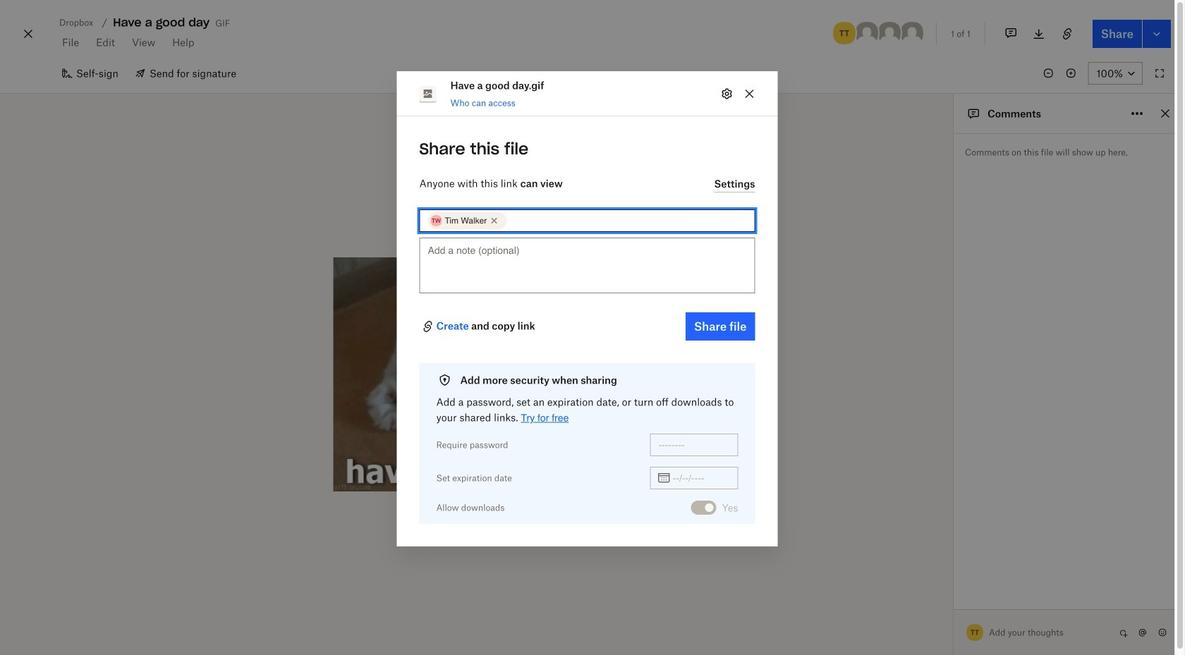 Task type: vqa. For each thing, say whether or not it's contained in the screenshot.
Add your thoughts text box
yes



Task type: describe. For each thing, give the bounding box(es) containing it.
Set expiration date text field
[[673, 471, 730, 486]]

Require password text field
[[659, 437, 730, 453]]

timbo.slice24.07@gmail.com image
[[900, 20, 925, 46]]

have a good day.gif image
[[333, 258, 620, 492]]

add your thoughts image
[[990, 625, 1104, 641]]

jeremy miller image
[[854, 20, 880, 46]]



Task type: locate. For each thing, give the bounding box(es) containing it.
tim burton image
[[877, 20, 902, 46]]

Add a note (optional) text field
[[419, 238, 755, 293]]

close right sidebar image
[[1157, 105, 1174, 122]]

None text field
[[510, 213, 747, 229]]

Add your thoughts text field
[[990, 622, 1115, 644]]

close image
[[20, 23, 37, 45]]

terry turtle image
[[832, 20, 857, 46]]

sharing modal dialog
[[397, 71, 778, 656]]



